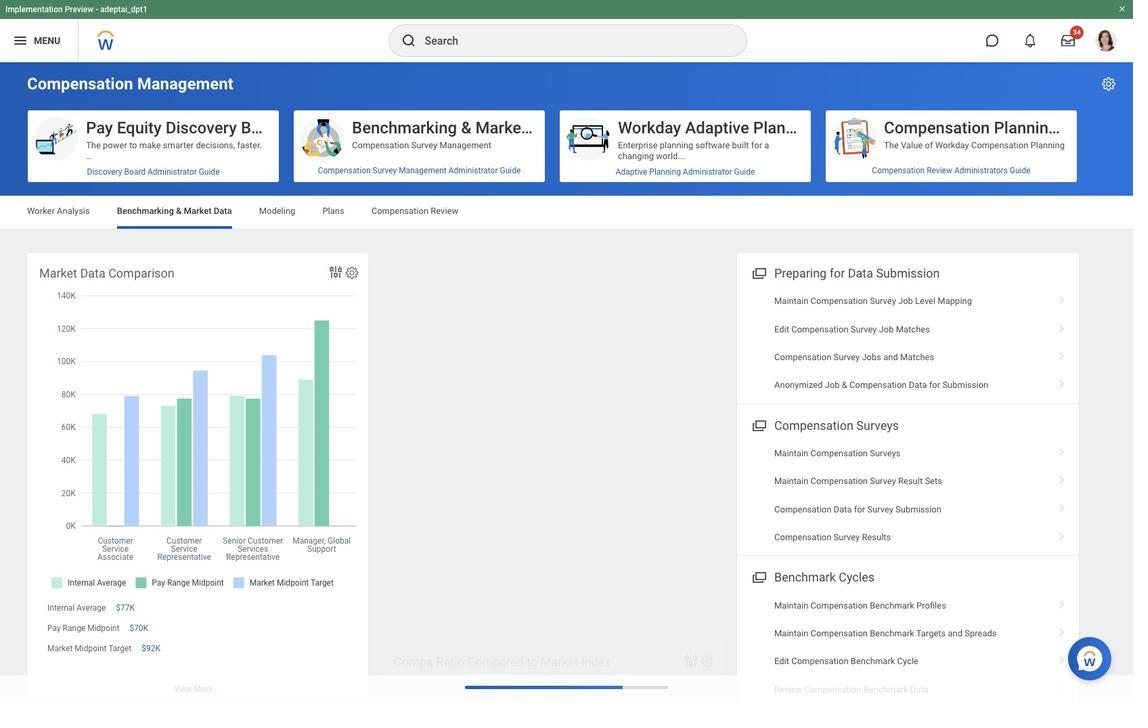 Task type: vqa. For each thing, say whether or not it's contained in the screenshot.
GEAR icon
no



Task type: describe. For each thing, give the bounding box(es) containing it.
it?
[[122, 173, 131, 183]]

review for compensation review
[[431, 206, 459, 216]]

review for compensation review administrators guide
[[927, 166, 953, 175]]

0 vertical spatial midpoint
[[87, 624, 119, 633]]

modeling
[[259, 206, 296, 216]]

complete
[[210, 183, 246, 194]]

1 vertical spatial benchmarking & market data
[[117, 206, 232, 216]]

and right analyze
[[997, 292, 1012, 302]]

0 horizontal spatial adaptive
[[616, 167, 648, 177]]

0 vertical spatial make
[[139, 140, 161, 150]]

enterprise planning software built for a changing world.
[[618, 140, 770, 161]]

software
[[696, 140, 730, 150]]

for right preparing
[[830, 266, 845, 280]]

submission inside "link"
[[943, 380, 989, 390]]

3 maintain from the top
[[775, 476, 809, 486]]

anonymized job & compensation data for submission
[[775, 380, 989, 390]]

compensation survey results link
[[738, 524, 1080, 552]]

level
[[916, 296, 936, 306]]

benchmark for profiles
[[870, 600, 915, 611]]

1 horizontal spatial benchmarking & market data
[[352, 119, 565, 137]]

your inside the data—you have tons of it, but how do you make sense of it? workday makes it easy to get a complete picture of your finances, people, and operations so you can make more informed decisions.
[[125, 194, 142, 204]]

compensation survey management
[[352, 140, 492, 150]]

edit for edit compensation benchmark cycle
[[775, 657, 790, 667]]

survey left jobs
[[834, 352, 860, 362]]

configure this page image
[[1101, 76, 1117, 92]]

plans
[[323, 206, 345, 216]]

compensation review administrators guide
[[873, 166, 1031, 175]]

$77k button
[[116, 603, 137, 614]]

market data comparison element
[[27, 253, 368, 700]]

changes
[[967, 227, 1001, 237]]

more—into
[[86, 368, 128, 378]]

list for compensation surveys
[[738, 439, 1080, 552]]

sets
[[925, 476, 943, 486]]

benchmarking inside tab list
[[117, 206, 174, 216]]

makes
[[122, 183, 148, 194]]

chevron right image for maintain compensation benchmark targets and spreads
[[1054, 624, 1071, 637]]

analysis
[[57, 206, 90, 216]]

benefits
[[390, 292, 422, 302]]

inbox large image
[[1062, 34, 1075, 47]]

execute
[[1020, 227, 1051, 237]]

chevron right image for compensation survey jobs and matches
[[1054, 347, 1071, 361]]

business benefits
[[352, 292, 422, 302]]

job inside "link"
[[825, 380, 840, 390]]

survey right what
[[373, 166, 397, 175]]

compensation review administrators guide link
[[826, 161, 1077, 181]]

jobs
[[862, 352, 882, 362]]

planning
[[660, 140, 694, 150]]

to inside the data—you have tons of it, but how do you make sense of it? workday makes it easy to get a complete picture of your finances, people, and operations so you can make more informed decisions.
[[178, 183, 186, 194]]

data—you have tons of it, but how do you make sense of it? workday makes it easy to get a complete picture of your finances, people, and operations so you can make more informed decisions.
[[86, 162, 270, 215]]

flexibility
[[884, 227, 921, 237]]

picture
[[86, 194, 113, 204]]

maintain compensation benchmark profiles
[[775, 600, 947, 611]]

1 vertical spatial you
[[98, 205, 112, 215]]

-
[[96, 5, 98, 14]]

compensation survey results
[[775, 532, 891, 543]]

for inside "link"
[[930, 380, 941, 390]]

market data comparison
[[39, 266, 175, 280]]

1 vertical spatial midpoint
[[75, 644, 107, 654]]

chevron right image for maintain compensation survey result sets
[[1054, 472, 1071, 485]]

anonymized job & compensation data for submission link
[[738, 371, 1080, 399]]

5 maintain from the top
[[775, 628, 809, 639]]

informed
[[177, 205, 212, 215]]

data
[[139, 324, 157, 334]]

review compensation benchmark data link
[[738, 676, 1080, 702]]

compensation down maintain compensation surveys on the bottom of page
[[811, 476, 868, 486]]

chevron right image for edit compensation survey job matches
[[1054, 319, 1071, 333]]

surveys inside 'list'
[[870, 448, 901, 458]]

compensation up 'compensation survey jobs and matches'
[[792, 324, 849, 334]]

augmented analytics to answer your questions.
[[86, 248, 271, 259]]

close environment banner image
[[1119, 5, 1127, 13]]

& up "compensation survey management" on the left of page
[[461, 119, 472, 137]]

the for pay equity discovery board
[[86, 140, 101, 150]]

edit compensation benchmark cycle link
[[738, 648, 1080, 676]]

a inside an intelligent data core. we bring everything—financial and workforce transactions, third-party and legacy application data, budgets and plans, peer benchmarks, and more—into a single system.
[[130, 368, 135, 378]]

enterprise
[[618, 140, 658, 150]]

service.
[[227, 411, 257, 421]]

0 vertical spatial cycle
[[1062, 119, 1102, 137]]

maintain compensation survey job level mapping link
[[738, 287, 1080, 315]]

0 vertical spatial surveys
[[857, 418, 899, 433]]

to right "power"
[[129, 140, 137, 150]]

chevron right image for maintain compensation benchmark profiles
[[1054, 596, 1071, 609]]

for down maintain compensation survey result sets
[[854, 504, 866, 514]]

answer
[[180, 248, 209, 259]]

job for matches
[[879, 324, 894, 334]]

workday adaptive planning
[[618, 119, 817, 137]]

2 vertical spatial submission
[[896, 504, 942, 514]]

third-
[[139, 346, 159, 356]]

the power to make smarter decisions, faster.
[[86, 140, 262, 150]]

worker analysis
[[27, 206, 90, 216]]

34
[[1074, 28, 1081, 36]]

1 vertical spatial board
[[124, 167, 146, 177]]

benchmark for cycle
[[851, 657, 896, 667]]

1 vertical spatial discovery
[[87, 167, 122, 177]]

to left answer
[[170, 248, 178, 259]]

and inside maintain compensation benchmark targets and spreads link
[[948, 628, 963, 639]]

maintain compensation survey job level mapping
[[775, 296, 973, 306]]

edit compensation survey job matches
[[775, 324, 930, 334]]

workday inside the data—you have tons of it, but how do you make sense of it? workday makes it easy to get a complete picture of your finances, people, and operations so you can make more informed decisions.
[[86, 183, 120, 194]]

quickly
[[884, 238, 913, 248]]

for left self-
[[197, 411, 208, 421]]

and up legacy
[[205, 335, 220, 345]]

administrator for workday adaptive planning
[[683, 167, 732, 177]]

Search Workday  search field
[[425, 26, 719, 56]]

34 button
[[1054, 26, 1084, 56]]

1 horizontal spatial benchmarking
[[352, 119, 457, 137]]

maintain for benchmark cycles
[[775, 600, 809, 611]]

finances,
[[145, 194, 179, 204]]

compensation inside "link"
[[850, 380, 907, 390]]

cases
[[369, 465, 394, 475]]

guide for workday adaptive planning
[[734, 167, 755, 177]]

application
[[225, 346, 268, 356]]

preparing for data submission
[[775, 266, 940, 280]]

main content containing compensation management
[[0, 62, 1134, 702]]

preparing
[[775, 266, 827, 280]]

compensation left it
[[318, 166, 371, 175]]

range
[[63, 624, 85, 633]]

respond
[[1014, 292, 1048, 302]]

results
[[862, 532, 891, 543]]

anonymized
[[775, 380, 823, 390]]

easy
[[158, 183, 176, 194]]

built
[[732, 140, 749, 150]]

to inside flexibility to manage changes and execute quickly
[[923, 227, 931, 237]]

administrator for pay equity discovery board
[[148, 167, 197, 177]]

decisions.
[[214, 205, 254, 215]]

workforce
[[222, 335, 261, 345]]

0 vertical spatial discovery
[[166, 119, 237, 137]]

internal average
[[47, 603, 106, 613]]

a inside enterprise planning software built for a changing world.
[[765, 140, 770, 150]]

it
[[375, 162, 380, 172]]

the value of workday compensation planning
[[884, 140, 1065, 150]]

maintain compensation benchmark targets and spreads link
[[738, 620, 1080, 648]]

survey left results
[[834, 532, 860, 543]]

survey up compensation survey management administrator guide
[[411, 140, 438, 150]]

cycle inside edit compensation benchmark cycle link
[[898, 657, 919, 667]]

compensation up compensation survey results
[[775, 504, 832, 514]]

market midpoint target
[[47, 644, 132, 654]]

chevron right image for edit compensation benchmark cycle
[[1054, 652, 1071, 665]]

matches for edit compensation survey job matches
[[896, 324, 930, 334]]

bring
[[101, 335, 120, 345]]

tons
[[148, 162, 165, 172]]

a
[[86, 411, 92, 421]]

0 vertical spatial workday
[[618, 119, 681, 137]]

spreads
[[965, 628, 997, 639]]

administrators
[[955, 166, 1008, 175]]

consistent
[[94, 411, 135, 421]]

legacy
[[198, 346, 223, 356]]

menu group image for preparing for data submission
[[750, 263, 768, 282]]

comparison
[[108, 266, 175, 280]]

compensation up review compensation benchmark data
[[792, 657, 849, 667]]

an
[[86, 324, 97, 334]]

survey left result
[[870, 476, 897, 486]]

of right value
[[925, 140, 934, 150]]



Task type: locate. For each thing, give the bounding box(es) containing it.
2 vertical spatial list
[[738, 592, 1080, 702]]

0 horizontal spatial the
[[86, 140, 101, 150]]

submission down compensation survey jobs and matches link
[[943, 380, 989, 390]]

tab list inside main content
[[14, 196, 1120, 229]]

0 horizontal spatial workday
[[86, 183, 120, 194]]

1 vertical spatial benchmarking
[[117, 206, 174, 216]]

make down equity
[[139, 140, 161, 150]]

justify image
[[12, 33, 28, 49]]

4 chevron right image from the top
[[1054, 375, 1071, 389]]

maintain compensation benchmark targets and spreads
[[775, 628, 997, 639]]

plans,
[[158, 357, 181, 367]]

preview
[[65, 5, 94, 14]]

guide
[[500, 166, 521, 175], [1010, 166, 1031, 175], [199, 167, 220, 177], [734, 167, 755, 177]]

3 list from the top
[[738, 592, 1080, 702]]

survey
[[411, 140, 438, 150], [373, 166, 397, 175], [870, 296, 897, 306], [851, 324, 877, 334], [834, 352, 860, 362], [870, 476, 897, 486], [868, 504, 894, 514], [834, 532, 860, 543]]

job right anonymized
[[825, 380, 840, 390]]

compensation down jobs
[[850, 380, 907, 390]]

2 vertical spatial make
[[130, 205, 152, 215]]

benchmarks,
[[203, 357, 253, 367]]

compensation surveys
[[775, 418, 899, 433]]

guide for compensation planning cycle
[[1010, 166, 1031, 175]]

2 vertical spatial a
[[130, 368, 135, 378]]

time
[[903, 292, 923, 302]]

list containing maintain compensation survey job level mapping
[[738, 287, 1080, 399]]

1 vertical spatial job
[[879, 324, 894, 334]]

pay up "power"
[[86, 119, 113, 137]]

list containing maintain compensation surveys
[[738, 439, 1080, 552]]

maintain for preparing for data submission
[[775, 296, 809, 306]]

0 horizontal spatial you
[[98, 205, 112, 215]]

flexibility to manage changes and execute quickly
[[884, 227, 1051, 248]]

2 menu group image from the top
[[750, 568, 768, 586]]

2 edit from the top
[[775, 657, 790, 667]]

11 chevron right image from the top
[[1054, 680, 1071, 693]]

administrator down "compensation survey management" on the left of page
[[449, 166, 498, 175]]

maintain down the compensation surveys
[[775, 448, 809, 458]]

real
[[884, 292, 901, 302]]

1 vertical spatial adaptive
[[616, 167, 648, 177]]

1 horizontal spatial board
[[241, 119, 284, 137]]

view more ...
[[174, 684, 221, 694]]

board
[[241, 119, 284, 137], [124, 167, 146, 177]]

$92k button
[[142, 644, 162, 655]]

1 vertical spatial pay
[[47, 624, 61, 633]]

& down 'compensation survey jobs and matches'
[[842, 380, 848, 390]]

to right insight
[[954, 292, 962, 302]]

analytics
[[133, 248, 168, 259]]

of
[[925, 140, 934, 150], [167, 162, 175, 172], [111, 173, 120, 183], [115, 194, 123, 204]]

you
[[232, 162, 246, 172], [98, 205, 112, 215]]

0 vertical spatial a
[[765, 140, 770, 150]]

2 vertical spatial workday
[[86, 183, 120, 194]]

chevron right image inside "maintain compensation survey result sets" link
[[1054, 472, 1071, 485]]

0 horizontal spatial administrator
[[148, 167, 197, 177]]

3 chevron right image from the top
[[1054, 347, 1071, 361]]

a down budgets
[[130, 368, 135, 378]]

compensation down compensation survey management administrator guide link
[[372, 206, 429, 216]]

benchmark inside maintain compensation benchmark targets and spreads link
[[870, 628, 915, 639]]

0 horizontal spatial benchmarking
[[117, 206, 174, 216]]

and up peer
[[181, 346, 196, 356]]

workday up "enterprise"
[[618, 119, 681, 137]]

2 horizontal spatial a
[[765, 140, 770, 150]]

chevron right image inside edit compensation survey job matches link
[[1054, 319, 1071, 333]]

benchmark for targets
[[870, 628, 915, 639]]

2 chevron right image from the top
[[1054, 319, 1071, 333]]

1 horizontal spatial job
[[879, 324, 894, 334]]

market inside tab list
[[184, 206, 212, 216]]

1 horizontal spatial you
[[232, 162, 246, 172]]

notifications large image
[[1024, 34, 1038, 47]]

of left it?
[[111, 173, 120, 183]]

workday
[[618, 119, 681, 137], [936, 140, 970, 150], [86, 183, 120, 194]]

compensation up maintain compensation surveys on the bottom of page
[[775, 418, 854, 433]]

configure and view chart data image
[[328, 264, 344, 280]]

benchmark up maintain compensation benchmark targets and spreads
[[870, 600, 915, 611]]

maintain compensation surveys link
[[738, 439, 1080, 467]]

...
[[215, 684, 221, 694]]

use
[[352, 465, 367, 475]]

benchmark inside maintain compensation benchmark profiles link
[[870, 600, 915, 611]]

management up pay equity discovery board
[[137, 74, 234, 93]]

benchmark inside edit compensation benchmark cycle link
[[851, 657, 896, 667]]

1 horizontal spatial your
[[211, 248, 228, 259]]

make down faster.
[[248, 162, 270, 172]]

chevron right image inside compensation survey jobs and matches link
[[1054, 347, 1071, 361]]

0 vertical spatial review
[[927, 166, 953, 175]]

workday up ability to plan & define strategy
[[936, 140, 970, 150]]

target
[[108, 644, 132, 654]]

edit compensation benchmark cycle
[[775, 657, 919, 667]]

2 list from the top
[[738, 439, 1080, 552]]

of up can on the left top of the page
[[115, 194, 123, 204]]

edit for edit compensation survey job matches
[[775, 324, 790, 334]]

profile logan mcneil image
[[1096, 30, 1117, 54]]

1 vertical spatial review
[[431, 206, 459, 216]]

list
[[738, 287, 1080, 399], [738, 439, 1080, 552], [738, 592, 1080, 702]]

you down the picture
[[98, 205, 112, 215]]

your
[[125, 194, 142, 204], [211, 248, 228, 259]]

2 vertical spatial job
[[825, 380, 840, 390]]

0 vertical spatial your
[[125, 194, 142, 204]]

chevron right image inside compensation data for survey submission link
[[1054, 500, 1071, 513]]

to
[[129, 140, 137, 150], [911, 162, 919, 172], [178, 183, 186, 194], [923, 227, 931, 237], [170, 248, 178, 259], [954, 292, 962, 302]]

menu group image for benchmark cycles
[[750, 568, 768, 586]]

compensation down compensation planning cycle
[[972, 140, 1029, 150]]

menu group image
[[750, 416, 768, 434]]

matches for compensation survey jobs and matches
[[901, 352, 935, 362]]

1 horizontal spatial pay
[[86, 119, 113, 137]]

pay inside market data comparison element
[[47, 624, 61, 633]]

1 menu group image from the top
[[750, 263, 768, 282]]

faster.
[[237, 140, 262, 150]]

board up 'makes'
[[124, 167, 146, 177]]

market
[[476, 119, 527, 137], [184, 206, 212, 216], [39, 266, 77, 280], [47, 644, 73, 654]]

so
[[86, 205, 96, 215]]

for down compensation survey jobs and matches link
[[930, 380, 941, 390]]

sense
[[86, 173, 109, 183]]

equity
[[117, 119, 162, 137]]

for
[[752, 140, 763, 150], [830, 266, 845, 280], [930, 380, 941, 390], [197, 411, 208, 421], [854, 504, 866, 514]]

administrator
[[449, 166, 498, 175], [148, 167, 197, 177], [683, 167, 732, 177]]

and left execute
[[1004, 227, 1018, 237]]

menu group image left preparing
[[750, 263, 768, 282]]

1 the from the left
[[86, 140, 101, 150]]

chevron right image for review compensation benchmark data
[[1054, 680, 1071, 693]]

and down complete
[[212, 194, 227, 204]]

pay for pay range midpoint
[[47, 624, 61, 633]]

menu banner
[[0, 0, 1134, 62]]

0 vertical spatial management
[[137, 74, 234, 93]]

job down maintain compensation survey job level mapping
[[879, 324, 894, 334]]

cycle down configure this page icon
[[1062, 119, 1102, 137]]

chevron right image
[[1054, 528, 1071, 541]]

discovery up the picture
[[87, 167, 122, 177]]

0 horizontal spatial your
[[125, 194, 142, 204]]

1 vertical spatial surveys
[[870, 448, 901, 458]]

compensation down edit compensation benchmark cycle
[[805, 685, 862, 695]]

chevron right image
[[1054, 291, 1071, 305], [1054, 319, 1071, 333], [1054, 347, 1071, 361], [1054, 375, 1071, 389], [1054, 443, 1071, 457], [1054, 472, 1071, 485], [1054, 500, 1071, 513], [1054, 596, 1071, 609], [1054, 624, 1071, 637], [1054, 652, 1071, 665], [1054, 680, 1071, 693]]

main content
[[0, 62, 1134, 702]]

& inside "link"
[[842, 380, 848, 390]]

0 horizontal spatial board
[[124, 167, 146, 177]]

search image
[[401, 33, 417, 49]]

0 vertical spatial board
[[241, 119, 284, 137]]

benchmarking & market data up "compensation survey management" on the left of page
[[352, 119, 565, 137]]

maintain down maintain compensation surveys on the bottom of page
[[775, 476, 809, 486]]

2 vertical spatial review
[[775, 685, 802, 695]]

benchmark inside review compensation benchmark data link
[[864, 685, 908, 695]]

4 maintain from the top
[[775, 600, 809, 611]]

1 vertical spatial submission
[[943, 380, 989, 390]]

and down application
[[255, 357, 270, 367]]

management
[[137, 74, 234, 93], [440, 140, 492, 150], [399, 166, 447, 175]]

maintain for compensation surveys
[[775, 448, 809, 458]]

adaptive down changing
[[616, 167, 648, 177]]

your down 'makes'
[[125, 194, 142, 204]]

chevron right image inside maintain compensation survey job level mapping link
[[1054, 291, 1071, 305]]

changing
[[618, 151, 654, 161]]

for right built
[[752, 140, 763, 150]]

you right do
[[232, 162, 246, 172]]

system.
[[163, 368, 193, 378]]

tab list containing worker analysis
[[14, 196, 1120, 229]]

pay range midpoint
[[47, 624, 119, 633]]

2 the from the left
[[884, 140, 899, 150]]

1 horizontal spatial discovery
[[166, 119, 237, 137]]

questions.
[[230, 248, 271, 259]]

make right can on the left top of the page
[[130, 205, 152, 215]]

chevron right image inside maintain compensation benchmark targets and spreads link
[[1054, 624, 1071, 637]]

0 horizontal spatial review
[[431, 206, 459, 216]]

1 vertical spatial make
[[248, 162, 270, 172]]

1 vertical spatial management
[[440, 140, 492, 150]]

chevron right image inside maintain compensation surveys link
[[1054, 443, 1071, 457]]

1 horizontal spatial a
[[203, 183, 207, 194]]

midpoint down average
[[87, 624, 119, 633]]

list for preparing for data submission
[[738, 287, 1080, 399]]

2 horizontal spatial review
[[927, 166, 953, 175]]

maintain down preparing
[[775, 296, 809, 306]]

2 maintain from the top
[[775, 448, 809, 458]]

2 horizontal spatial workday
[[936, 140, 970, 150]]

adaptive up software
[[685, 119, 750, 137]]

benchmark cycles
[[775, 571, 875, 585]]

0 vertical spatial edit
[[775, 324, 790, 334]]

real time insight to analyze and respond
[[884, 292, 1048, 302]]

of left it,
[[167, 162, 175, 172]]

pay equity discovery board
[[86, 119, 284, 137]]

7 chevron right image from the top
[[1054, 500, 1071, 513]]

what it is?
[[352, 162, 393, 172]]

compensation planning cycle
[[884, 119, 1102, 137]]

pay
[[86, 119, 113, 137], [47, 624, 61, 633]]

management for compensation survey management administrator guide
[[399, 166, 447, 175]]

job left level
[[899, 296, 914, 306]]

job
[[899, 296, 914, 306], [879, 324, 894, 334], [825, 380, 840, 390]]

8 chevron right image from the top
[[1054, 596, 1071, 609]]

compensation down benchmark cycles
[[811, 600, 868, 611]]

0 horizontal spatial discovery
[[87, 167, 122, 177]]

1 horizontal spatial cycle
[[1062, 119, 1102, 137]]

5 chevron right image from the top
[[1054, 443, 1071, 457]]

compensation up value
[[884, 119, 990, 137]]

and right targets
[[948, 628, 963, 639]]

$70k button
[[130, 623, 150, 634]]

midpoint down pay range midpoint
[[75, 644, 107, 654]]

benchmark down maintain compensation benchmark targets and spreads
[[851, 657, 896, 667]]

maintain compensation survey result sets
[[775, 476, 943, 486]]

adaptive
[[685, 119, 750, 137], [616, 167, 648, 177]]

discovery board administrator guide
[[87, 167, 220, 177]]

people,
[[182, 194, 210, 204]]

average
[[77, 603, 106, 613]]

how
[[201, 162, 218, 172]]

compensation down the compensation surveys
[[811, 448, 868, 458]]

surveys up "maintain compensation survey result sets" link
[[870, 448, 901, 458]]

the
[[86, 140, 101, 150], [884, 140, 899, 150]]

can
[[114, 205, 128, 215]]

1 vertical spatial a
[[203, 183, 207, 194]]

0 vertical spatial benchmarking
[[352, 119, 457, 137]]

guide for pay equity discovery board
[[199, 167, 220, 177]]

strategy
[[975, 162, 1007, 172]]

1 horizontal spatial workday
[[618, 119, 681, 137]]

compensation down value
[[873, 166, 925, 175]]

chevron right image inside review compensation benchmark data link
[[1054, 680, 1071, 693]]

compensation up edit compensation survey job matches
[[811, 296, 868, 306]]

adaptive planning administrator guide
[[616, 167, 755, 177]]

1 vertical spatial your
[[211, 248, 228, 259]]

the for compensation planning cycle
[[884, 140, 899, 150]]

benchmark
[[775, 571, 836, 585], [870, 600, 915, 611], [870, 628, 915, 639], [851, 657, 896, 667], [864, 685, 908, 695]]

compensation data for survey submission
[[775, 504, 942, 514]]

chevron right image for maintain compensation survey job level mapping
[[1054, 291, 1071, 305]]

a inside the data—you have tons of it, but how do you make sense of it? workday makes it easy to get a complete picture of your finances, people, and operations so you can make more informed decisions.
[[203, 183, 207, 194]]

a consistent security model for self-service.
[[86, 411, 257, 421]]

list for benchmark cycles
[[738, 592, 1080, 702]]

menu group image
[[750, 263, 768, 282], [750, 568, 768, 586]]

and inside flexibility to manage changes and execute quickly
[[1004, 227, 1018, 237]]

1 horizontal spatial the
[[884, 140, 899, 150]]

2 horizontal spatial administrator
[[683, 167, 732, 177]]

1 vertical spatial menu group image
[[750, 568, 768, 586]]

compensation survey jobs and matches link
[[738, 343, 1080, 371]]

data inside "link"
[[909, 380, 928, 390]]

1 maintain from the top
[[775, 296, 809, 306]]

pay for pay equity discovery board
[[86, 119, 113, 137]]

1 chevron right image from the top
[[1054, 291, 1071, 305]]

and down third-
[[141, 357, 156, 367]]

0 horizontal spatial a
[[130, 368, 135, 378]]

management down "compensation survey management" on the left of page
[[399, 166, 447, 175]]

ability to plan & define strategy
[[884, 162, 1007, 172]]

0 vertical spatial submission
[[877, 266, 940, 280]]

1 vertical spatial workday
[[936, 140, 970, 150]]

board up faster.
[[241, 119, 284, 137]]

compensation survey management administrator guide
[[318, 166, 521, 175]]

analyze
[[964, 292, 995, 302]]

pay left range
[[47, 624, 61, 633]]

is?
[[382, 162, 393, 172]]

2 horizontal spatial job
[[899, 296, 914, 306]]

chevron right image inside anonymized job & compensation data for submission "link"
[[1054, 375, 1071, 389]]

0 vertical spatial job
[[899, 296, 914, 306]]

& right the more
[[176, 206, 182, 216]]

make
[[139, 140, 161, 150], [248, 162, 270, 172], [130, 205, 152, 215]]

to left plan
[[911, 162, 919, 172]]

1 vertical spatial cycle
[[898, 657, 919, 667]]

decisions,
[[196, 140, 235, 150]]

management for compensation survey management
[[440, 140, 492, 150]]

maintain down benchmark cycles
[[775, 600, 809, 611]]

intelligent
[[99, 324, 137, 334]]

1 horizontal spatial review
[[775, 685, 802, 695]]

define
[[948, 162, 973, 172]]

0 vertical spatial menu group image
[[750, 263, 768, 282]]

for inside enterprise planning software built for a changing world.
[[752, 140, 763, 150]]

1 list from the top
[[738, 287, 1080, 399]]

worker
[[27, 206, 55, 216]]

mapping
[[938, 296, 973, 306]]

list containing maintain compensation benchmark profiles
[[738, 592, 1080, 702]]

chevron right image inside maintain compensation benchmark profiles link
[[1054, 596, 1071, 609]]

job for level
[[899, 296, 914, 306]]

compensation up it
[[352, 140, 409, 150]]

submission down result
[[896, 504, 942, 514]]

internal
[[47, 603, 75, 613]]

1 horizontal spatial adaptive
[[685, 119, 750, 137]]

benchmarking down finances,
[[117, 206, 174, 216]]

0 vertical spatial adaptive
[[685, 119, 750, 137]]

9 chevron right image from the top
[[1054, 624, 1071, 637]]

1 vertical spatial list
[[738, 439, 1080, 552]]

the left value
[[884, 140, 899, 150]]

discovery up decisions,
[[166, 119, 237, 137]]

a right built
[[765, 140, 770, 150]]

0 vertical spatial matches
[[896, 324, 930, 334]]

chevron right image for compensation data for survey submission
[[1054, 500, 1071, 513]]

matches down maintain compensation survey job level mapping link
[[896, 324, 930, 334]]

1 edit from the top
[[775, 324, 790, 334]]

and inside the data—you have tons of it, but how do you make sense of it? workday makes it easy to get a complete picture of your finances, people, and operations so you can make more informed decisions.
[[212, 194, 227, 204]]

1 horizontal spatial administrator
[[449, 166, 498, 175]]

submission up time
[[877, 266, 940, 280]]

2 vertical spatial management
[[399, 166, 447, 175]]

10 chevron right image from the top
[[1054, 652, 1071, 665]]

chevron right image for anonymized job & compensation data for submission
[[1054, 375, 1071, 389]]

compensation down menu in the top of the page
[[27, 74, 133, 93]]

chevron right image inside edit compensation benchmark cycle link
[[1054, 652, 1071, 665]]

configure market data comparison image
[[345, 265, 360, 280]]

benchmark down compensation survey results
[[775, 571, 836, 585]]

cycles
[[839, 571, 875, 585]]

surveys
[[857, 418, 899, 433], [870, 448, 901, 458]]

0 horizontal spatial job
[[825, 380, 840, 390]]

compensation up edit compensation benchmark cycle
[[811, 628, 868, 639]]

targets
[[917, 628, 946, 639]]

value
[[901, 140, 923, 150]]

party
[[159, 346, 179, 356]]

submission
[[877, 266, 940, 280], [943, 380, 989, 390], [896, 504, 942, 514]]

compensation up benchmark cycles
[[775, 532, 832, 543]]

we
[[86, 335, 98, 345]]

maintain up edit compensation benchmark cycle
[[775, 628, 809, 639]]

cycle up review compensation benchmark data link
[[898, 657, 919, 667]]

benchmarking & market data down finances,
[[117, 206, 232, 216]]

implementation preview -   adeptai_dpt1
[[5, 5, 148, 14]]

benchmarking & market data
[[352, 119, 565, 137], [117, 206, 232, 216]]

a right get
[[203, 183, 207, 194]]

0 horizontal spatial pay
[[47, 624, 61, 633]]

0 vertical spatial list
[[738, 287, 1080, 399]]

survey left time
[[870, 296, 897, 306]]

survey up results
[[868, 504, 894, 514]]

matches
[[896, 324, 930, 334], [901, 352, 935, 362]]

and inside compensation survey jobs and matches link
[[884, 352, 899, 362]]

workday up the picture
[[86, 183, 120, 194]]

menu group image left benchmark cycles
[[750, 568, 768, 586]]

have
[[127, 162, 146, 172]]

planning inside the adaptive planning administrator guide link
[[650, 167, 681, 177]]

0 horizontal spatial benchmarking & market data
[[117, 206, 232, 216]]

6 chevron right image from the top
[[1054, 472, 1071, 485]]

0 horizontal spatial cycle
[[898, 657, 919, 667]]

to left manage
[[923, 227, 931, 237]]

& right plan
[[940, 162, 946, 172]]

benchmark for data
[[864, 685, 908, 695]]

0 vertical spatial benchmarking & market data
[[352, 119, 565, 137]]

and right jobs
[[884, 352, 899, 362]]

0 vertical spatial you
[[232, 162, 246, 172]]

1 vertical spatial matches
[[901, 352, 935, 362]]

maintain compensation survey result sets link
[[738, 467, 1080, 496]]

management up compensation survey management administrator guide
[[440, 140, 492, 150]]

compensation up anonymized
[[775, 352, 832, 362]]

chevron right image for maintain compensation surveys
[[1054, 443, 1071, 457]]

your right answer
[[211, 248, 228, 259]]

survey up jobs
[[851, 324, 877, 334]]

tab list
[[14, 196, 1120, 229]]

0 vertical spatial pay
[[86, 119, 113, 137]]

1 vertical spatial edit
[[775, 657, 790, 667]]

administrator up easy
[[148, 167, 197, 177]]



